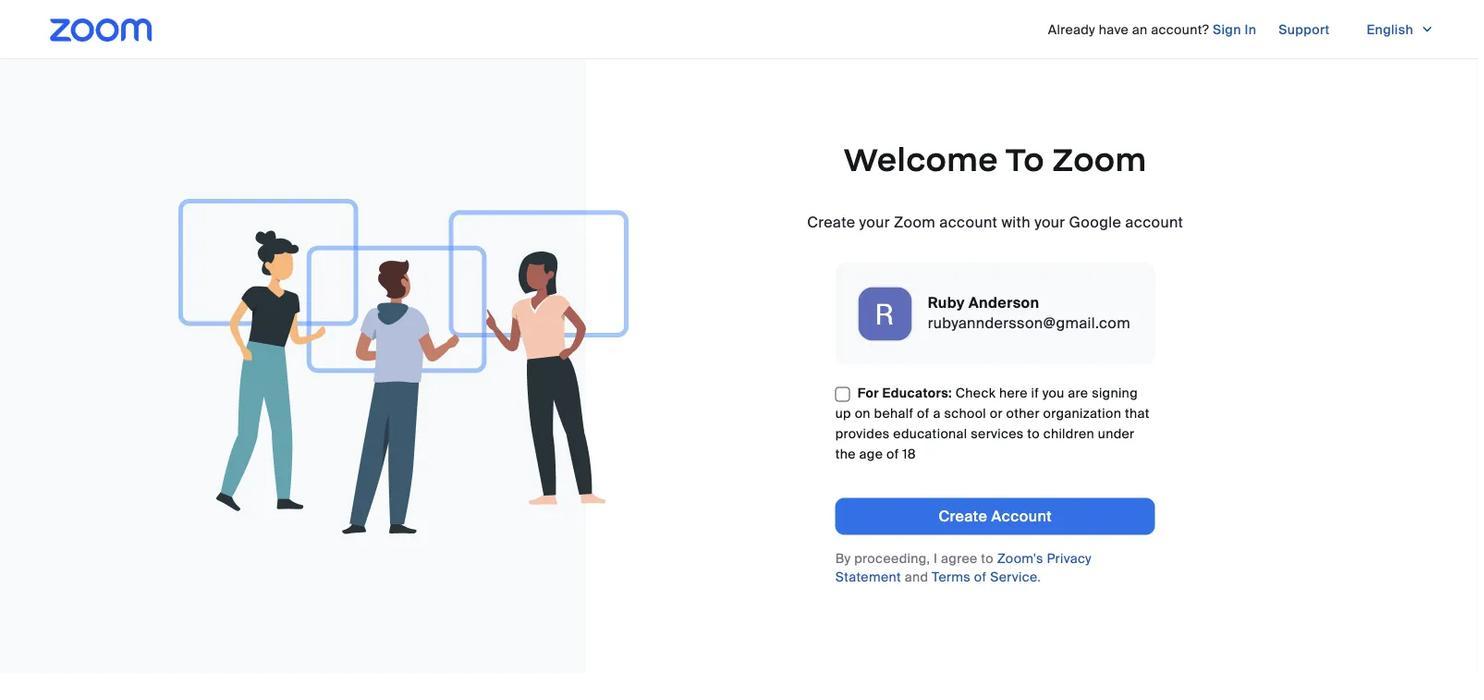 Task type: describe. For each thing, give the bounding box(es) containing it.
rubyanndersson@gmail.com
[[928, 314, 1131, 333]]

zoom logo image
[[50, 18, 152, 42]]

provides
[[836, 425, 890, 443]]

you
[[1043, 385, 1065, 402]]

are
[[1069, 385, 1089, 402]]

support link
[[1279, 15, 1330, 44]]

ruby
[[928, 293, 965, 313]]

for educators:
[[858, 385, 953, 402]]

2 vertical spatial of
[[975, 569, 987, 586]]

by proceeding, i agree to
[[836, 550, 998, 567]]

ruby anderson rubyanndersson@gmail.com
[[928, 293, 1131, 333]]

school
[[945, 405, 987, 422]]

i
[[934, 550, 938, 567]]

services
[[971, 425, 1024, 443]]

have
[[1099, 21, 1129, 38]]

support
[[1279, 21, 1330, 38]]

proceeding,
[[855, 550, 931, 567]]

welcome to zoom
[[844, 139, 1147, 179]]

under
[[1099, 425, 1135, 443]]

create account button
[[836, 498, 1156, 535]]

down image
[[1422, 20, 1435, 39]]

2 vertical spatial to
[[982, 550, 994, 567]]

statement
[[836, 569, 902, 586]]

zoom banner image image
[[179, 199, 629, 535]]

create your zoom account with your google account
[[808, 213, 1184, 232]]

terms of service link
[[932, 569, 1038, 586]]

account
[[992, 507, 1053, 526]]

and
[[905, 569, 929, 586]]

check
[[956, 385, 996, 402]]

create account
[[939, 507, 1053, 526]]

organization
[[1044, 405, 1122, 422]]

sign
[[1214, 21, 1242, 38]]

here
[[1000, 385, 1028, 402]]

photo image
[[859, 287, 913, 341]]

welcome
[[844, 139, 999, 179]]

age
[[860, 446, 883, 463]]

if
[[1032, 385, 1040, 402]]

service
[[991, 569, 1038, 586]]

zoom's privacy statement
[[836, 550, 1092, 586]]

children
[[1044, 425, 1095, 443]]

google
[[1070, 213, 1122, 232]]

on
[[855, 405, 871, 422]]

terms
[[932, 569, 971, 586]]

to inside check here if you are signing up on behalf of a school or other organization that provides educational services to children under the age of 18
[[1028, 425, 1040, 443]]

other
[[1007, 405, 1040, 422]]

zoom's
[[998, 550, 1044, 567]]

english
[[1367, 21, 1414, 38]]



Task type: vqa. For each thing, say whether or not it's contained in the screenshot.
Personal Menu menu
no



Task type: locate. For each thing, give the bounding box(es) containing it.
0 horizontal spatial of
[[887, 446, 899, 463]]

1 horizontal spatial your
[[1035, 213, 1066, 232]]

zoom for your
[[894, 213, 936, 232]]

zoom's privacy statement link
[[836, 550, 1092, 586]]

to up with
[[1006, 139, 1045, 179]]

create for create account
[[939, 507, 988, 526]]

signing
[[1092, 385, 1138, 402]]

by
[[836, 550, 851, 567]]

with
[[1002, 213, 1031, 232]]

0 vertical spatial to
[[1006, 139, 1045, 179]]

your down welcome
[[860, 213, 890, 232]]

of left 18 on the bottom right of page
[[887, 446, 899, 463]]

to down other
[[1028, 425, 1040, 443]]

0 horizontal spatial zoom
[[894, 213, 936, 232]]

zoom up google on the right of the page
[[1053, 139, 1147, 179]]

of down agree
[[975, 569, 987, 586]]

0 vertical spatial zoom
[[1053, 139, 1147, 179]]

zoom
[[1053, 139, 1147, 179], [894, 213, 936, 232]]

behalf
[[875, 405, 914, 422]]

2 your from the left
[[1035, 213, 1066, 232]]

account
[[940, 213, 998, 232], [1126, 213, 1184, 232]]

0 horizontal spatial account
[[940, 213, 998, 232]]

zoom down welcome
[[894, 213, 936, 232]]

a
[[934, 405, 941, 422]]

account left with
[[940, 213, 998, 232]]

18
[[903, 446, 917, 463]]

of
[[918, 405, 930, 422], [887, 446, 899, 463], [975, 569, 987, 586]]

educators:
[[883, 385, 953, 402]]

that
[[1125, 405, 1150, 422]]

english button
[[1353, 15, 1449, 44]]

zoom for to
[[1053, 139, 1147, 179]]

of left a
[[918, 405, 930, 422]]

0 horizontal spatial create
[[808, 213, 856, 232]]

1 your from the left
[[860, 213, 890, 232]]

account right google on the right of the page
[[1126, 213, 1184, 232]]

your
[[860, 213, 890, 232], [1035, 213, 1066, 232]]

educational
[[894, 425, 968, 443]]

1 horizontal spatial create
[[939, 507, 988, 526]]

2 account from the left
[[1126, 213, 1184, 232]]

account?
[[1152, 21, 1210, 38]]

0 horizontal spatial your
[[860, 213, 890, 232]]

in
[[1245, 21, 1257, 38]]

1 horizontal spatial account
[[1126, 213, 1184, 232]]

create inside button
[[939, 507, 988, 526]]

your right with
[[1035, 213, 1066, 232]]

to
[[1006, 139, 1045, 179], [1028, 425, 1040, 443], [982, 550, 994, 567]]

the
[[836, 446, 856, 463]]

1 horizontal spatial zoom
[[1053, 139, 1147, 179]]

create
[[808, 213, 856, 232], [939, 507, 988, 526]]

agree
[[942, 550, 978, 567]]

1 horizontal spatial of
[[918, 405, 930, 422]]

or
[[990, 405, 1003, 422]]

already
[[1049, 21, 1096, 38]]

up
[[836, 405, 852, 422]]

to up terms of service link
[[982, 550, 994, 567]]

.
[[1038, 569, 1042, 586]]

0 vertical spatial of
[[918, 405, 930, 422]]

1 account from the left
[[940, 213, 998, 232]]

anderson
[[969, 293, 1040, 313]]

1 vertical spatial of
[[887, 446, 899, 463]]

1 vertical spatial create
[[939, 507, 988, 526]]

1 vertical spatial to
[[1028, 425, 1040, 443]]

already have an account? sign in
[[1049, 21, 1257, 38]]

create for create your zoom account with your google account
[[808, 213, 856, 232]]

an
[[1133, 21, 1148, 38]]

check here if you are signing up on behalf of a school or other organization that provides educational services to children under the age of 18
[[836, 385, 1150, 463]]

for
[[858, 385, 879, 402]]

2 horizontal spatial of
[[975, 569, 987, 586]]

0 vertical spatial create
[[808, 213, 856, 232]]

privacy
[[1047, 550, 1092, 567]]

and terms of service .
[[902, 569, 1042, 586]]

sign in button
[[1214, 15, 1257, 44]]

1 vertical spatial zoom
[[894, 213, 936, 232]]



